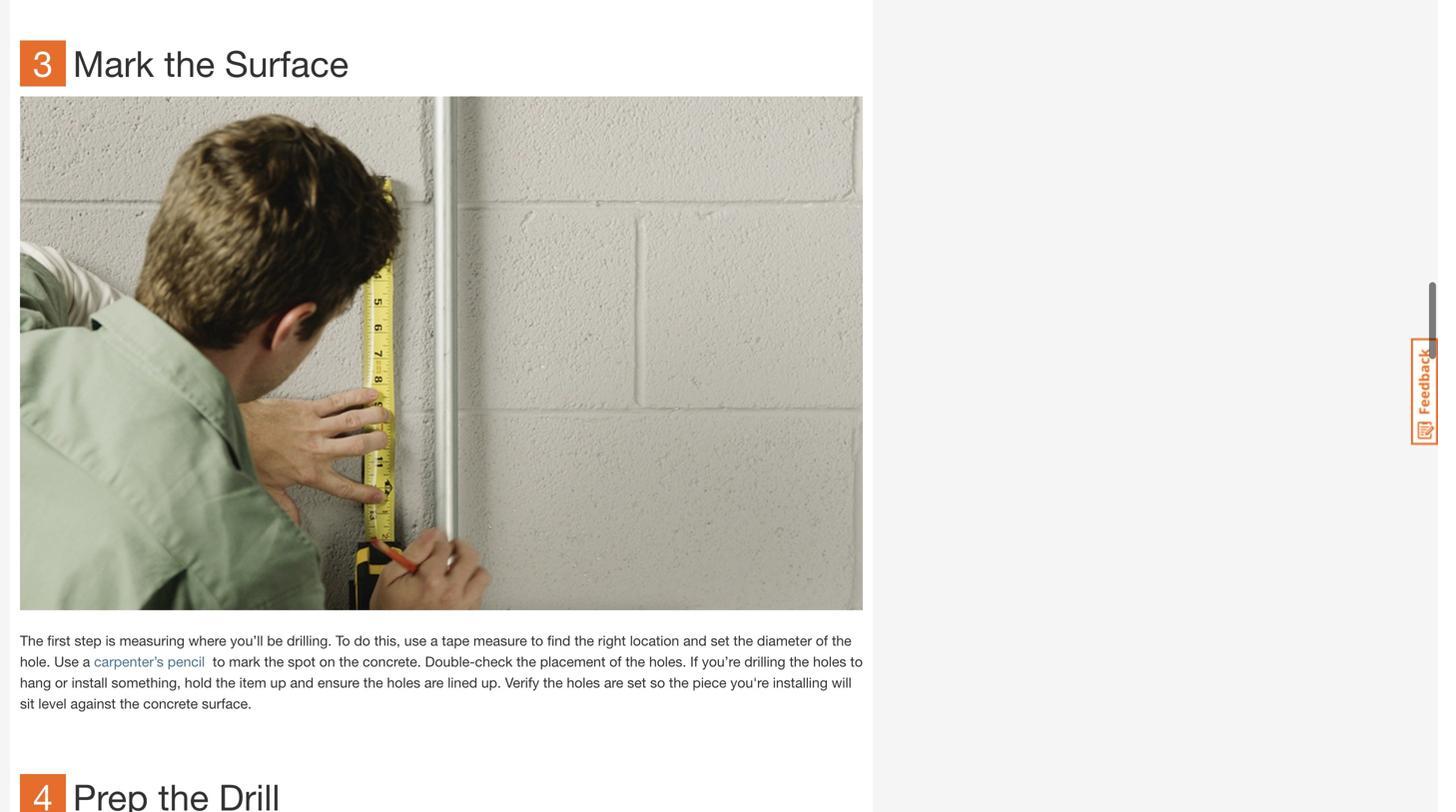 Task type: describe. For each thing, give the bounding box(es) containing it.
check
[[475, 653, 513, 670]]

something,
[[111, 674, 181, 691]]

the down placement
[[543, 674, 563, 691]]

find
[[547, 632, 571, 649]]

concrete.
[[363, 653, 421, 670]]

the right mark
[[164, 42, 215, 84]]

you'll
[[230, 632, 263, 649]]

feedback link image
[[1411, 338, 1438, 446]]

step
[[74, 632, 102, 649]]

2 horizontal spatial holes
[[813, 653, 847, 670]]

first
[[47, 632, 70, 649]]

1 horizontal spatial holes
[[567, 674, 600, 691]]

to inside the first step is measuring where you'll be drilling. to do this, use a tape measure to find the right location and set the diameter of the hole. use a
[[531, 632, 543, 649]]

the up installing
[[790, 653, 809, 670]]

0 horizontal spatial a
[[83, 653, 90, 670]]

right
[[598, 632, 626, 649]]

the up placement
[[575, 632, 594, 649]]

1 are from the left
[[424, 674, 444, 691]]

ensure
[[318, 674, 360, 691]]

0 vertical spatial a
[[431, 632, 438, 649]]

against
[[70, 695, 116, 712]]

diameter
[[757, 632, 812, 649]]

and inside to mark the spot on the concrete. double-check the placement of the holes. if you're drilling the holes to hang or install something, hold the item up and ensure the holes are lined up. verify the holes are set so the piece you're installing will sit level against the concrete surface.
[[290, 674, 314, 691]]

the up will
[[832, 632, 852, 649]]

set inside the first step is measuring where you'll be drilling. to do this, use a tape measure to find the right location and set the diameter of the hole. use a
[[711, 632, 730, 649]]

the down something, at the bottom of page
[[120, 695, 139, 712]]

drilling.
[[287, 632, 332, 649]]

use
[[54, 653, 79, 670]]

mark the surface
[[73, 42, 349, 84]]

2 are from the left
[[604, 674, 624, 691]]

mark
[[73, 42, 154, 84]]

install
[[72, 674, 108, 691]]

the down concrete.
[[364, 674, 383, 691]]

verify
[[505, 674, 539, 691]]

spot
[[288, 653, 316, 670]]

sit
[[20, 695, 34, 712]]

if
[[690, 653, 698, 670]]

measure
[[474, 632, 527, 649]]

the down location
[[626, 653, 645, 670]]

use
[[404, 632, 427, 649]]

measuring
[[119, 632, 185, 649]]

placement
[[540, 653, 606, 670]]

the first step is measuring where you'll be drilling. to do this, use a tape measure to find the right location and set the diameter of the hole. use a
[[20, 632, 852, 670]]

piece
[[693, 674, 727, 691]]

do
[[354, 632, 370, 649]]

so
[[650, 674, 665, 691]]



Task type: vqa. For each thing, say whether or not it's contained in the screenshot.
a
yes



Task type: locate. For each thing, give the bounding box(es) containing it.
0 horizontal spatial and
[[290, 674, 314, 691]]

the down be
[[264, 653, 284, 670]]

set left so
[[627, 674, 646, 691]]

and down 'spot'
[[290, 674, 314, 691]]

1 vertical spatial and
[[290, 674, 314, 691]]

to down where
[[213, 653, 225, 670]]

a
[[431, 632, 438, 649], [83, 653, 90, 670]]

of inside the first step is measuring where you'll be drilling. to do this, use a tape measure to find the right location and set the diameter of the hole. use a
[[816, 632, 828, 649]]

set inside to mark the spot on the concrete. double-check the placement of the holes. if you're drilling the holes to hang or install something, hold the item up and ensure the holes are lined up. verify the holes are set so the piece you're installing will sit level against the concrete surface.
[[627, 674, 646, 691]]

carpenter's pencil
[[94, 653, 205, 670]]

will
[[832, 674, 852, 691]]

location
[[630, 632, 679, 649]]

set
[[711, 632, 730, 649], [627, 674, 646, 691]]

be
[[267, 632, 283, 649]]

is
[[105, 632, 116, 649]]

2 horizontal spatial to
[[850, 653, 863, 670]]

the
[[20, 632, 43, 649]]

level
[[38, 695, 67, 712]]

to left find at the bottom
[[531, 632, 543, 649]]

lined
[[448, 674, 477, 691]]

are down right
[[604, 674, 624, 691]]

1 vertical spatial of
[[610, 653, 622, 670]]

the up "drilling"
[[734, 632, 753, 649]]

holes up will
[[813, 653, 847, 670]]

to mark the spot on the concrete. double-check the placement of the holes. if you're drilling the holes to hang or install something, hold the item up and ensure the holes are lined up. verify the holes are set so the piece you're installing will sit level against the concrete surface.
[[20, 653, 863, 712]]

hold
[[185, 674, 212, 691]]

a right use
[[431, 632, 438, 649]]

on
[[319, 653, 335, 670]]

3
[[33, 42, 53, 84]]

holes down placement
[[567, 674, 600, 691]]

the up verify at bottom left
[[517, 653, 536, 670]]

of inside to mark the spot on the concrete. double-check the placement of the holes. if you're drilling the holes to hang or install something, hold the item up and ensure the holes are lined up. verify the holes are set so the piece you're installing will sit level against the concrete surface.
[[610, 653, 622, 670]]

where
[[189, 632, 226, 649]]

tape
[[442, 632, 470, 649]]

1 horizontal spatial of
[[816, 632, 828, 649]]

up.
[[481, 674, 501, 691]]

0 horizontal spatial of
[[610, 653, 622, 670]]

0 vertical spatial set
[[711, 632, 730, 649]]

of right diameter
[[816, 632, 828, 649]]

holes
[[813, 653, 847, 670], [387, 674, 421, 691], [567, 674, 600, 691]]

surface
[[225, 42, 349, 84]]

1 horizontal spatial and
[[683, 632, 707, 649]]

drilling
[[745, 653, 786, 670]]

double-
[[425, 653, 475, 670]]

holes.
[[649, 653, 687, 670]]

0 vertical spatial of
[[816, 632, 828, 649]]

1 horizontal spatial are
[[604, 674, 624, 691]]

to
[[336, 632, 350, 649]]

mark
[[229, 653, 260, 670]]

up
[[270, 674, 286, 691]]

are
[[424, 674, 444, 691], [604, 674, 624, 691]]

you're
[[731, 674, 769, 691]]

carpenter's
[[94, 653, 164, 670]]

the right so
[[669, 674, 689, 691]]

1 vertical spatial set
[[627, 674, 646, 691]]

1 horizontal spatial to
[[531, 632, 543, 649]]

you're
[[702, 653, 741, 670]]

and inside the first step is measuring where you'll be drilling. to do this, use a tape measure to find the right location and set the diameter of the hole. use a
[[683, 632, 707, 649]]

carpenter's pencil link
[[94, 653, 205, 670]]

to up will
[[850, 653, 863, 670]]

0 horizontal spatial to
[[213, 653, 225, 670]]

person using measuring tape on a wall. image
[[20, 96, 863, 610]]

of down right
[[610, 653, 622, 670]]

are down double- on the left bottom of the page
[[424, 674, 444, 691]]

this,
[[374, 632, 400, 649]]

1 vertical spatial a
[[83, 653, 90, 670]]

and up 'if'
[[683, 632, 707, 649]]

0 horizontal spatial holes
[[387, 674, 421, 691]]

0 horizontal spatial are
[[424, 674, 444, 691]]

0 vertical spatial and
[[683, 632, 707, 649]]

of
[[816, 632, 828, 649], [610, 653, 622, 670]]

holes down concrete.
[[387, 674, 421, 691]]

0 horizontal spatial set
[[627, 674, 646, 691]]

item
[[239, 674, 266, 691]]

a right use on the bottom of page
[[83, 653, 90, 670]]

the up surface.
[[216, 674, 236, 691]]

installing
[[773, 674, 828, 691]]

pencil
[[168, 653, 205, 670]]

to
[[531, 632, 543, 649], [213, 653, 225, 670], [850, 653, 863, 670]]

surface.
[[202, 695, 252, 712]]

the right on
[[339, 653, 359, 670]]

concrete
[[143, 695, 198, 712]]

or
[[55, 674, 68, 691]]

1 horizontal spatial set
[[711, 632, 730, 649]]

hole.
[[20, 653, 50, 670]]

and
[[683, 632, 707, 649], [290, 674, 314, 691]]

hang
[[20, 674, 51, 691]]

1 horizontal spatial a
[[431, 632, 438, 649]]

set up you're
[[711, 632, 730, 649]]

the
[[164, 42, 215, 84], [575, 632, 594, 649], [734, 632, 753, 649], [832, 632, 852, 649], [264, 653, 284, 670], [339, 653, 359, 670], [517, 653, 536, 670], [626, 653, 645, 670], [790, 653, 809, 670], [216, 674, 236, 691], [364, 674, 383, 691], [543, 674, 563, 691], [669, 674, 689, 691], [120, 695, 139, 712]]



